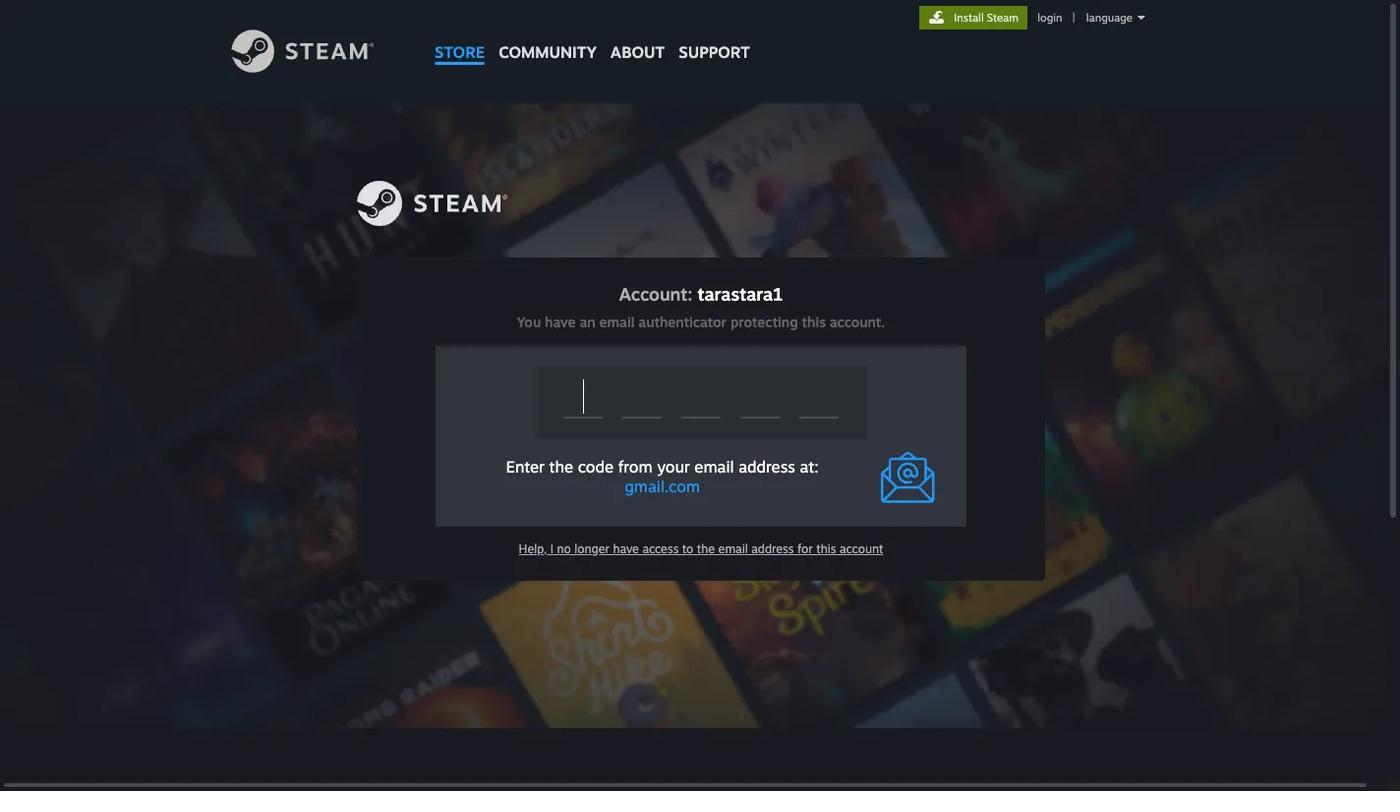 Task type: describe. For each thing, give the bounding box(es) containing it.
steam
[[987, 11, 1019, 25]]

store
[[435, 42, 485, 62]]

about
[[610, 42, 665, 62]]

login link
[[1034, 11, 1066, 25]]

1 vertical spatial this
[[816, 542, 836, 556]]

at:
[[800, 458, 819, 477]]

no
[[557, 542, 571, 556]]

the inside enter the code from your email address at: gmail.com
[[549, 458, 573, 477]]

account.
[[830, 314, 885, 330]]

enter
[[506, 458, 545, 477]]

email for the
[[694, 458, 734, 477]]

account:
[[619, 283, 693, 305]]

account: tarastara1 you have an email authenticator protecting this account.
[[517, 283, 885, 330]]

help, i no longer have access to the email address for this account
[[519, 542, 883, 556]]

your
[[657, 458, 690, 477]]

you
[[517, 314, 541, 330]]

tarastara1
[[698, 283, 783, 305]]

support
[[679, 42, 750, 62]]

1 vertical spatial have
[[613, 542, 639, 556]]

help, i no longer have access to the email address for this account link
[[519, 541, 883, 557]]

enter the code from your email address at: gmail.com
[[506, 458, 819, 497]]

login | language
[[1038, 11, 1133, 25]]

from
[[618, 458, 653, 477]]



Task type: vqa. For each thing, say whether or not it's contained in the screenshot.
account:
yes



Task type: locate. For each thing, give the bounding box(es) containing it.
email inside help, i no longer have access to the email address for this account link
[[718, 542, 748, 556]]

email for tarastara1
[[599, 314, 635, 330]]

this
[[802, 314, 826, 330], [816, 542, 836, 556]]

help,
[[519, 542, 547, 556]]

email right your
[[694, 458, 734, 477]]

the left code at the left bottom of page
[[549, 458, 573, 477]]

the
[[549, 458, 573, 477], [697, 542, 715, 556]]

address
[[739, 458, 795, 477], [751, 542, 794, 556]]

address inside enter the code from your email address at: gmail.com
[[739, 458, 795, 477]]

gmail.com
[[625, 477, 700, 497]]

code
[[578, 458, 614, 477]]

install
[[954, 11, 984, 25]]

1 horizontal spatial the
[[697, 542, 715, 556]]

2 vertical spatial email
[[718, 542, 748, 556]]

0 vertical spatial this
[[802, 314, 826, 330]]

have right the longer
[[613, 542, 639, 556]]

None text field
[[563, 377, 603, 419], [740, 377, 780, 419], [799, 377, 839, 419], [563, 377, 603, 419], [740, 377, 780, 419], [799, 377, 839, 419]]

1 vertical spatial the
[[697, 542, 715, 556]]

store link
[[428, 0, 492, 71]]

to
[[682, 542, 693, 556]]

0 vertical spatial have
[[545, 314, 576, 330]]

access
[[642, 542, 679, 556]]

i
[[550, 542, 554, 556]]

login
[[1038, 11, 1062, 25]]

email
[[599, 314, 635, 330], [694, 458, 734, 477], [718, 542, 748, 556]]

address left at: at the bottom of the page
[[739, 458, 795, 477]]

support link
[[672, 0, 757, 67]]

authenticator
[[638, 314, 727, 330]]

protecting
[[731, 314, 798, 330]]

email inside enter the code from your email address at: gmail.com
[[694, 458, 734, 477]]

install steam link
[[919, 6, 1028, 29]]

longer
[[574, 542, 610, 556]]

install steam
[[954, 11, 1019, 25]]

0 vertical spatial the
[[549, 458, 573, 477]]

|
[[1073, 11, 1075, 25]]

email right to at the bottom left of the page
[[718, 542, 748, 556]]

have left an
[[545, 314, 576, 330]]

0 vertical spatial email
[[599, 314, 635, 330]]

this left 'account.'
[[802, 314, 826, 330]]

community
[[499, 42, 597, 62]]

an
[[580, 314, 596, 330]]

0 horizontal spatial have
[[545, 314, 576, 330]]

for
[[797, 542, 813, 556]]

the right to at the bottom left of the page
[[697, 542, 715, 556]]

None text field
[[622, 377, 662, 419], [681, 377, 721, 419], [622, 377, 662, 419], [681, 377, 721, 419]]

this right "for"
[[816, 542, 836, 556]]

have
[[545, 314, 576, 330], [613, 542, 639, 556]]

account
[[840, 542, 883, 556]]

email inside account: tarastara1 you have an email authenticator protecting this account.
[[599, 314, 635, 330]]

community link
[[492, 0, 604, 71]]

have inside account: tarastara1 you have an email authenticator protecting this account.
[[545, 314, 576, 330]]

1 vertical spatial email
[[694, 458, 734, 477]]

about link
[[604, 0, 672, 67]]

language
[[1086, 11, 1133, 25]]

0 horizontal spatial the
[[549, 458, 573, 477]]

0 vertical spatial address
[[739, 458, 795, 477]]

email right an
[[599, 314, 635, 330]]

this inside account: tarastara1 you have an email authenticator protecting this account.
[[802, 314, 826, 330]]

1 vertical spatial address
[[751, 542, 794, 556]]

1 horizontal spatial have
[[613, 542, 639, 556]]

the inside help, i no longer have access to the email address for this account link
[[697, 542, 715, 556]]

address left "for"
[[751, 542, 794, 556]]



